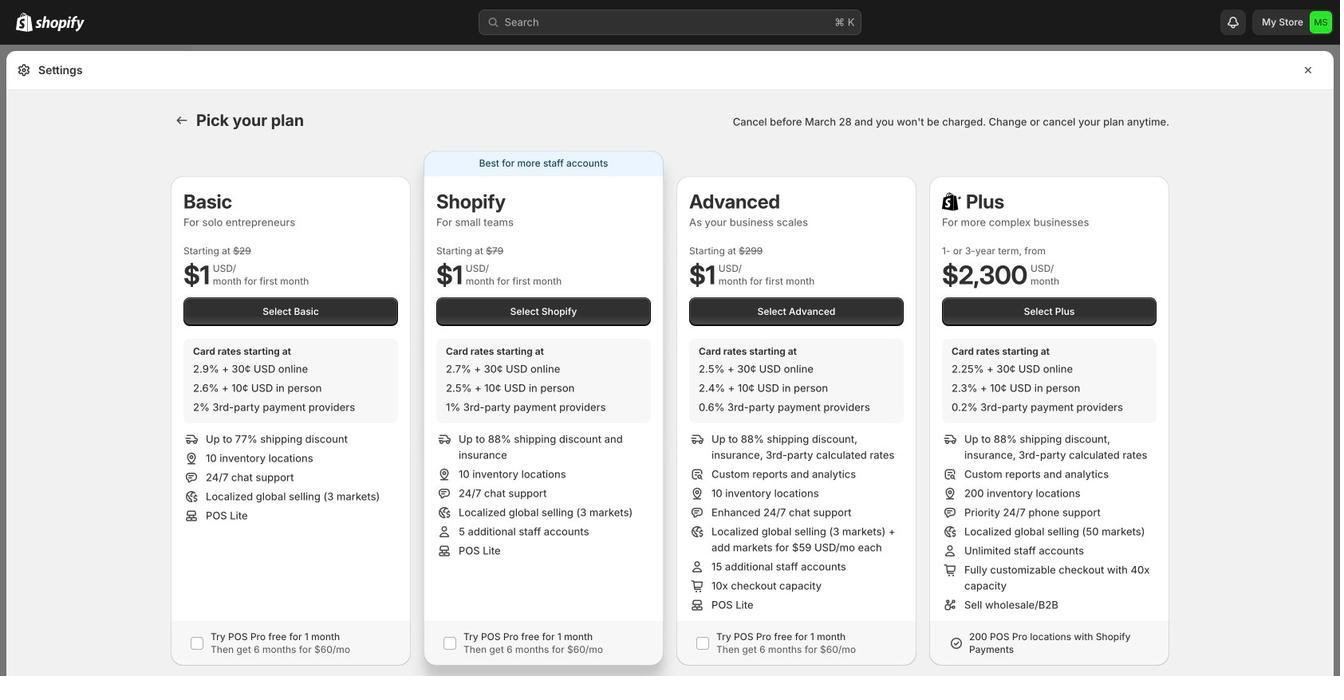 Task type: vqa. For each thing, say whether or not it's contained in the screenshot.
Online at the left top
no



Task type: describe. For each thing, give the bounding box(es) containing it.
shopify image
[[35, 16, 85, 32]]

my store image
[[1310, 11, 1332, 34]]



Task type: locate. For each thing, give the bounding box(es) containing it.
settings dialog
[[6, 51, 1334, 677]]

shopify image
[[16, 13, 33, 32]]



